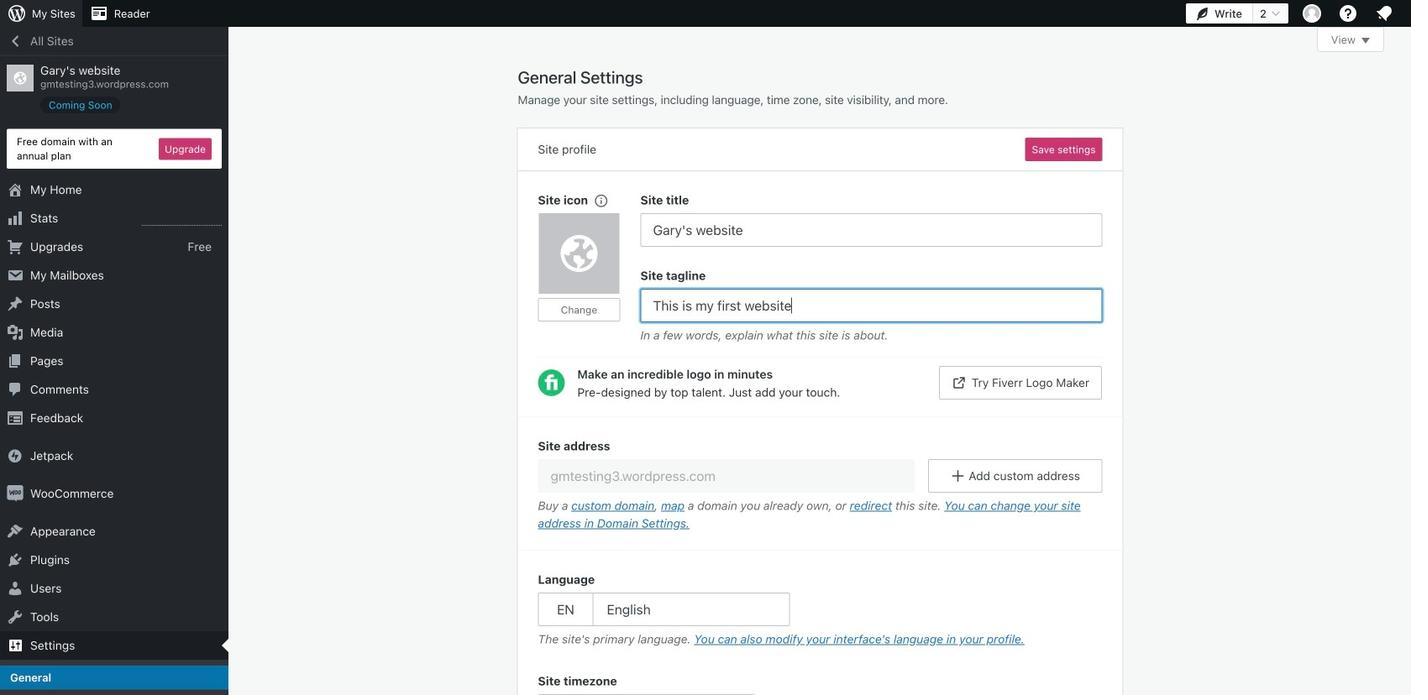 Task type: vqa. For each thing, say whether or not it's contained in the screenshot.
visibility image
no



Task type: describe. For each thing, give the bounding box(es) containing it.
manage your notifications image
[[1375, 3, 1395, 24]]

highest hourly views 0 image
[[142, 215, 222, 226]]

help image
[[1339, 3, 1359, 24]]

2 img image from the top
[[7, 486, 24, 503]]

fiverr small logo image
[[538, 370, 565, 397]]

more information image
[[593, 193, 608, 208]]



Task type: locate. For each thing, give the bounding box(es) containing it.
closed image
[[1362, 38, 1370, 44]]

None text field
[[641, 213, 1103, 247], [641, 289, 1103, 323], [641, 213, 1103, 247], [641, 289, 1103, 323]]

1 vertical spatial img image
[[7, 486, 24, 503]]

group
[[538, 192, 641, 349], [641, 192, 1103, 247], [641, 267, 1103, 349], [518, 417, 1123, 551], [538, 571, 1103, 653], [538, 673, 1103, 696]]

None text field
[[538, 460, 915, 493]]

0 vertical spatial img image
[[7, 448, 24, 465]]

my profile image
[[1303, 4, 1322, 23]]

1 img image from the top
[[7, 448, 24, 465]]

img image
[[7, 448, 24, 465], [7, 486, 24, 503]]

main content
[[518, 27, 1385, 696]]



